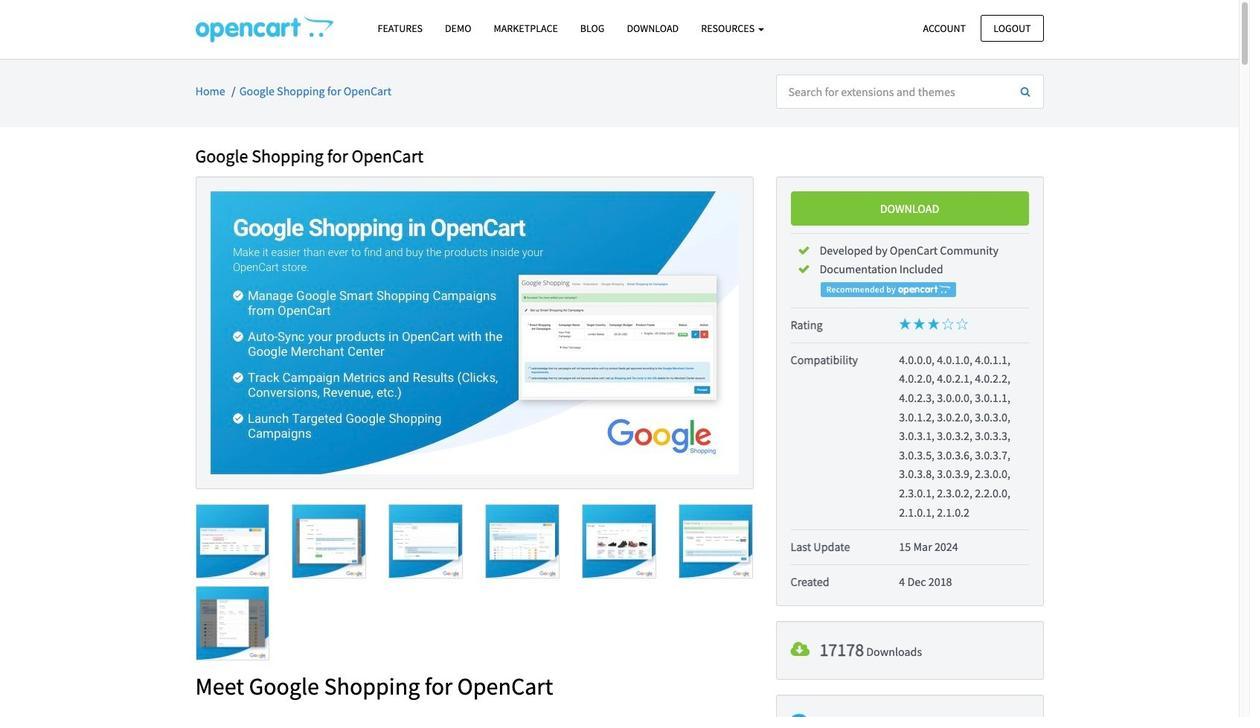 Task type: vqa. For each thing, say whether or not it's contained in the screenshot.
of inside the the it is important to remember that some videos have distinct advantages over others. for example, live video engages users better than on-demand types, and more than 80% of people prefer to see a live video rather than a social or blog post. make a new market research for better results also using a
no



Task type: describe. For each thing, give the bounding box(es) containing it.
Search for extensions and themes text field
[[776, 74, 1009, 109]]

comment image
[[791, 712, 807, 717]]

opencart - google shopping for opencart image
[[195, 16, 333, 42]]



Task type: locate. For each thing, give the bounding box(es) containing it.
cloud download image
[[791, 641, 810, 658]]

0 horizontal spatial star light o image
[[943, 318, 954, 330]]

1 horizontal spatial star light image
[[914, 318, 926, 330]]

0 horizontal spatial star light image
[[900, 318, 912, 330]]

2 star light image from the left
[[914, 318, 926, 330]]

star light image
[[928, 318, 940, 330]]

1 horizontal spatial star light o image
[[957, 318, 969, 330]]

star light o image
[[943, 318, 954, 330], [957, 318, 969, 330]]

star light image
[[900, 318, 912, 330], [914, 318, 926, 330]]

google shopping for opencart image
[[210, 191, 739, 474]]

search image
[[1021, 86, 1031, 97]]

1 star light o image from the left
[[943, 318, 954, 330]]

1 star light image from the left
[[900, 318, 912, 330]]

2 star light o image from the left
[[957, 318, 969, 330]]



